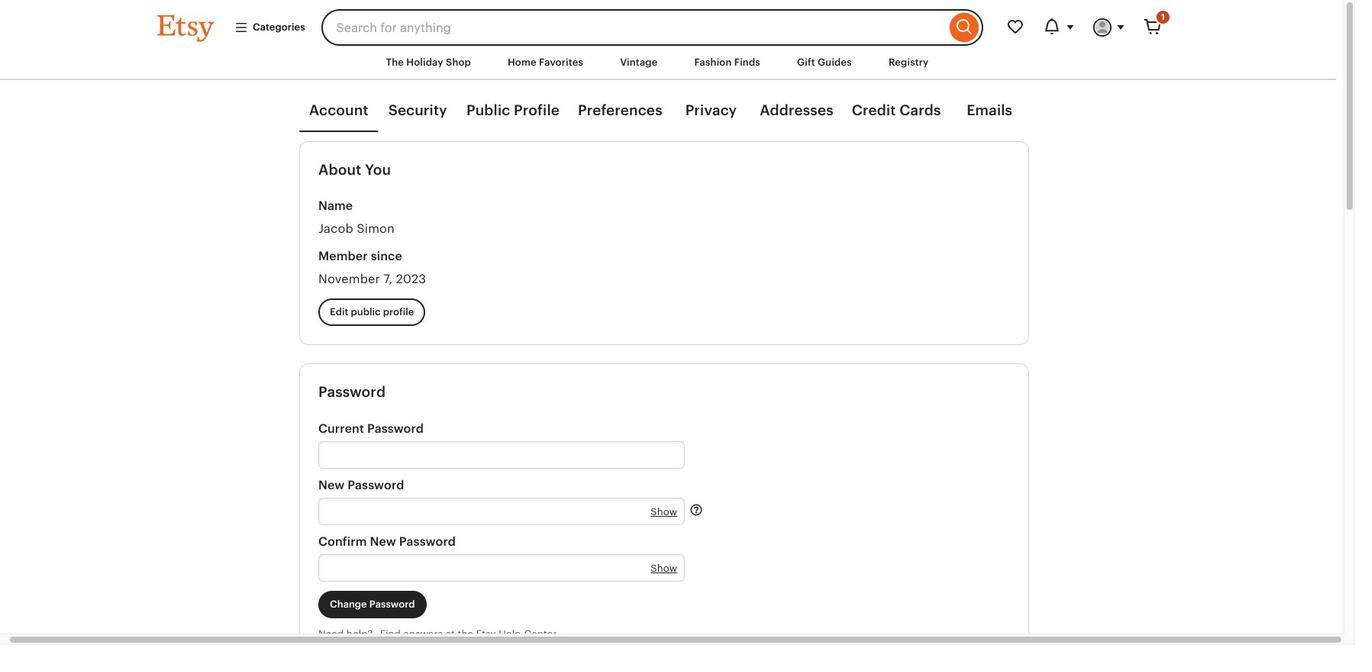 Task type: describe. For each thing, give the bounding box(es) containing it.
the
[[458, 628, 473, 640]]

public
[[466, 102, 510, 118]]

0 horizontal spatial new
[[318, 478, 345, 492]]

since
[[371, 249, 402, 263]]

password for current password
[[367, 421, 424, 436]]

preferences link
[[578, 101, 663, 121]]

credit cards button
[[843, 101, 950, 121]]

the holiday shop
[[386, 57, 471, 68]]

gift guides link
[[786, 49, 863, 76]]

change password
[[330, 598, 415, 610]]

privacy button
[[672, 101, 751, 121]]

Confirm New Password password field
[[318, 554, 685, 581]]

public profile button
[[457, 101, 569, 121]]

credit cards link
[[852, 101, 941, 121]]

answers
[[404, 628, 443, 640]]

categories button
[[223, 14, 317, 41]]

registry
[[889, 57, 929, 68]]

fashion finds
[[694, 57, 760, 68]]

current password
[[318, 421, 424, 436]]

need
[[318, 628, 344, 640]]

preferences
[[578, 102, 663, 118]]

member since
[[318, 249, 402, 263]]

finds
[[734, 57, 760, 68]]

current
[[318, 421, 364, 436]]

holiday
[[406, 57, 443, 68]]

emails button
[[950, 101, 1029, 121]]

new password
[[318, 478, 404, 492]]

need help? find answers at the etsy help center
[[318, 628, 557, 640]]

vintage
[[620, 57, 658, 68]]

password for new password
[[348, 478, 404, 492]]

etsy
[[476, 628, 496, 640]]

edit
[[330, 306, 348, 317]]

public profile link
[[466, 101, 560, 121]]

New Password password field
[[318, 497, 685, 525]]

privacy link
[[685, 101, 737, 121]]

jacob
[[318, 222, 353, 236]]

home
[[508, 57, 537, 68]]

gift guides
[[797, 57, 852, 68]]

simon
[[357, 222, 395, 236]]

november
[[318, 271, 380, 286]]

gift
[[797, 57, 815, 68]]

2023
[[396, 271, 426, 286]]

center
[[524, 628, 557, 640]]

edit public profile
[[330, 306, 414, 317]]

public profile
[[466, 102, 560, 118]]

profile
[[514, 102, 560, 118]]

show for 'new password' password field
[[651, 506, 678, 518]]

credit cards
[[852, 102, 941, 118]]

fashion
[[694, 57, 732, 68]]

addresses link
[[760, 101, 834, 121]]

registry link
[[877, 49, 940, 76]]

fashion finds link
[[683, 49, 772, 76]]

account button
[[299, 101, 378, 121]]

confirm
[[318, 534, 367, 549]]

at
[[446, 628, 455, 640]]

shop
[[446, 57, 471, 68]]



Task type: vqa. For each thing, say whether or not it's contained in the screenshot.
Password for Current Password
yes



Task type: locate. For each thing, give the bounding box(es) containing it.
name
[[318, 199, 353, 213]]

security button
[[378, 101, 457, 121]]

show
[[651, 506, 678, 518], [651, 563, 678, 574]]

help
[[499, 628, 521, 640]]

home favorites link
[[496, 49, 595, 76]]

find
[[380, 628, 401, 640]]

cards
[[900, 102, 941, 118]]

categories
[[253, 21, 305, 33]]

0 vertical spatial show
[[651, 506, 678, 518]]

november 7, 2023
[[318, 271, 426, 286]]

1 show from the top
[[651, 506, 678, 518]]

addresses
[[760, 102, 834, 118]]

show for confirm new password 'password field'
[[651, 563, 678, 574]]

about
[[318, 162, 361, 178]]

Search for anything text field
[[321, 9, 946, 46]]

1 vertical spatial show
[[651, 563, 678, 574]]

menu bar containing the holiday shop
[[130, 46, 1199, 80]]

Current Password password field
[[318, 441, 685, 468]]

the
[[386, 57, 404, 68]]

password for change password
[[369, 598, 415, 610]]

about you
[[318, 162, 391, 178]]

new down current
[[318, 478, 345, 492]]

edit public profile link
[[318, 298, 426, 326]]

7,
[[384, 271, 393, 286]]

member
[[318, 249, 368, 263]]

password
[[318, 384, 386, 400], [367, 421, 424, 436], [348, 478, 404, 492], [399, 534, 456, 549], [369, 598, 415, 610]]

none search field inside "categories" banner
[[321, 9, 983, 46]]

1 link
[[1135, 9, 1171, 46]]

security
[[388, 102, 447, 118]]

the holiday shop link
[[375, 49, 483, 76]]

2 show from the top
[[651, 563, 678, 574]]

security link
[[388, 101, 447, 121]]

0 vertical spatial new
[[318, 478, 345, 492]]

emails link
[[967, 101, 1013, 121]]

find answers at the etsy help center link
[[380, 628, 557, 640]]

password inside change password button
[[369, 598, 415, 610]]

addresses button
[[751, 101, 843, 121]]

new
[[318, 478, 345, 492], [370, 534, 396, 549]]

categories banner
[[130, 0, 1199, 46]]

home favorites
[[508, 57, 583, 68]]

confirm new password
[[318, 534, 456, 549]]

account
[[309, 102, 369, 118]]

1 vertical spatial new
[[370, 534, 396, 549]]

favorites
[[539, 57, 583, 68]]

emails
[[967, 102, 1013, 118]]

jacob simon
[[318, 222, 395, 236]]

change
[[330, 598, 367, 610]]

menu bar
[[130, 46, 1199, 80]]

guides
[[818, 57, 852, 68]]

preferences button
[[569, 101, 672, 121]]

privacy
[[685, 102, 737, 118]]

None search field
[[321, 9, 983, 46]]

credit
[[852, 102, 896, 118]]

1
[[1162, 12, 1165, 21]]

vintage link
[[609, 49, 669, 76]]

your favorites tab list
[[299, 92, 1029, 132]]

change password button
[[318, 591, 426, 618]]

new right confirm
[[370, 534, 396, 549]]

public
[[351, 306, 381, 317]]

1 horizontal spatial new
[[370, 534, 396, 549]]

account link
[[309, 101, 369, 121]]

help?
[[347, 628, 373, 640]]

you
[[365, 162, 391, 178]]

profile
[[383, 306, 414, 317]]

edit public profile button
[[318, 298, 426, 326]]



